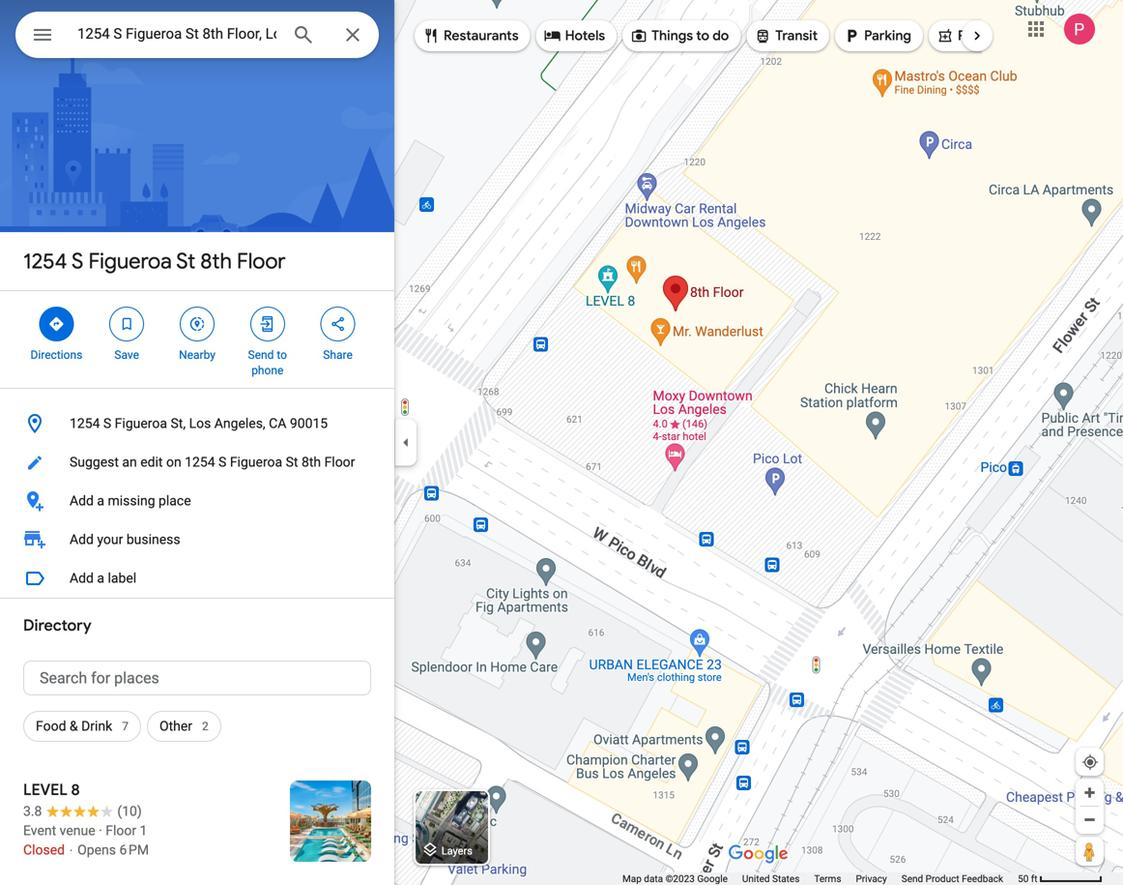 Task type: locate. For each thing, give the bounding box(es) containing it.
1
[[140, 823, 147, 839]]

to left do
[[697, 27, 710, 44]]

footer
[[623, 872, 1019, 885]]

1 horizontal spatial st
[[286, 454, 298, 470]]

1 vertical spatial a
[[97, 570, 104, 586]]

level 8
[[23, 780, 80, 800]]

0 horizontal spatial s
[[72, 248, 84, 275]]


[[189, 313, 206, 335]]

s inside button
[[103, 415, 111, 431]]

add left your
[[70, 532, 94, 547]]

0 vertical spatial a
[[97, 493, 104, 509]]

phone
[[252, 364, 284, 377]]

1 vertical spatial to
[[277, 348, 287, 362]]

figueroa inside button
[[115, 415, 167, 431]]

product
[[926, 873, 960, 885]]

0 vertical spatial send
[[248, 348, 274, 362]]

add down suggest
[[70, 493, 94, 509]]

do
[[713, 27, 730, 44]]

0 vertical spatial to
[[697, 27, 710, 44]]

united states
[[743, 873, 800, 885]]

2 vertical spatial floor
[[106, 823, 136, 839]]

1254 for 1254 s figueroa st, los angeles, ca 90015
[[70, 415, 100, 431]]

8th
[[200, 248, 232, 275], [302, 454, 321, 470]]

2 add from the top
[[70, 532, 94, 547]]

8th down 90015
[[302, 454, 321, 470]]

a left label on the bottom of the page
[[97, 570, 104, 586]]


[[755, 25, 772, 46]]

google account: payton hansen  
(payton.hansen@adept.ai) image
[[1065, 14, 1096, 45]]

0 horizontal spatial to
[[277, 348, 287, 362]]

privacy
[[856, 873, 888, 885]]

parking
[[865, 27, 912, 44]]

actions for 1254 s figueroa st 8th floor region
[[0, 291, 395, 388]]

 things to do
[[631, 25, 730, 46]]

1254 s figueroa st, los angeles, ca 90015
[[70, 415, 328, 431]]

2 horizontal spatial s
[[219, 454, 227, 470]]

add a label
[[70, 570, 137, 586]]

0 vertical spatial figueroa
[[88, 248, 172, 275]]

1 vertical spatial figueroa
[[115, 415, 167, 431]]

floor right ·
[[106, 823, 136, 839]]

0 horizontal spatial floor
[[106, 823, 136, 839]]

2 vertical spatial 1254
[[185, 454, 215, 470]]

event venue · floor 1 closed ⋅ opens 6 pm
[[23, 823, 149, 858]]

 restaurants
[[423, 25, 519, 46]]

st down ca
[[286, 454, 298, 470]]

s down angeles,
[[219, 454, 227, 470]]

1254 inside button
[[70, 415, 100, 431]]

st
[[176, 248, 196, 275], [286, 454, 298, 470]]

1 a from the top
[[97, 493, 104, 509]]

a for label
[[97, 570, 104, 586]]

states
[[773, 873, 800, 885]]

3 add from the top
[[70, 570, 94, 586]]

0 vertical spatial 1254
[[23, 248, 67, 275]]

figueroa up 
[[88, 248, 172, 275]]

a for missing
[[97, 493, 104, 509]]

ca
[[269, 415, 287, 431]]

·
[[99, 823, 102, 839]]

2
[[202, 720, 209, 733]]

2 horizontal spatial floor
[[325, 454, 355, 470]]

united
[[743, 873, 770, 885]]

los
[[189, 415, 211, 431]]

add for add a missing place
[[70, 493, 94, 509]]

a
[[97, 493, 104, 509], [97, 570, 104, 586]]

a left missing
[[97, 493, 104, 509]]

floor up  at top left
[[237, 248, 286, 275]]

footer containing map data ©2023 google
[[623, 872, 1019, 885]]

add
[[70, 493, 94, 509], [70, 532, 94, 547], [70, 570, 94, 586]]

send up phone
[[248, 348, 274, 362]]

s
[[72, 248, 84, 275], [103, 415, 111, 431], [219, 454, 227, 470]]

business
[[127, 532, 180, 547]]

1 vertical spatial 8th
[[302, 454, 321, 470]]

ft
[[1032, 873, 1038, 885]]

1 vertical spatial st
[[286, 454, 298, 470]]

send inside button
[[902, 873, 924, 885]]

food & drink 7
[[36, 718, 129, 734]]

available search options for this area region
[[400, 13, 1124, 59]]

None text field
[[23, 661, 371, 695]]

0 horizontal spatial 1254
[[23, 248, 67, 275]]

3.8 stars 10 reviews image
[[23, 802, 142, 821]]

1254
[[23, 248, 67, 275], [70, 415, 100, 431], [185, 454, 215, 470]]

1 horizontal spatial 8th
[[302, 454, 321, 470]]

figueroa for st,
[[115, 415, 167, 431]]

s up directions
[[72, 248, 84, 275]]

None field
[[77, 22, 277, 45]]

s up suggest
[[103, 415, 111, 431]]

none text field inside 1254 s figueroa st 8th floor main content
[[23, 661, 371, 695]]

nearby
[[179, 348, 216, 362]]

venue
[[60, 823, 95, 839]]

share
[[323, 348, 353, 362]]

figueroa left st,
[[115, 415, 167, 431]]

add left label on the bottom of the page
[[70, 570, 94, 586]]

floor
[[237, 248, 286, 275], [325, 454, 355, 470], [106, 823, 136, 839]]

8th up 
[[200, 248, 232, 275]]

food
[[36, 718, 66, 734]]

0 vertical spatial s
[[72, 248, 84, 275]]

1 vertical spatial floor
[[325, 454, 355, 470]]

1 horizontal spatial send
[[902, 873, 924, 885]]

st up 
[[176, 248, 196, 275]]

1254 up suggest
[[70, 415, 100, 431]]


[[631, 25, 648, 46]]

level
[[23, 780, 67, 800]]

1254 s figueroa st 8th floor
[[23, 248, 286, 275]]

to up phone
[[277, 348, 287, 362]]

figueroa inside button
[[230, 454, 283, 470]]

1 vertical spatial s
[[103, 415, 111, 431]]

1 horizontal spatial 1254
[[70, 415, 100, 431]]

your
[[97, 532, 123, 547]]

2 vertical spatial add
[[70, 570, 94, 586]]

figueroa
[[88, 248, 172, 275], [115, 415, 167, 431], [230, 454, 283, 470]]

1 horizontal spatial to
[[697, 27, 710, 44]]

1 horizontal spatial s
[[103, 415, 111, 431]]

pharmacies
[[959, 27, 1032, 44]]

figueroa for st
[[88, 248, 172, 275]]

place
[[159, 493, 191, 509]]

add for add your business
[[70, 532, 94, 547]]

suggest an edit on 1254 s figueroa st 8th floor button
[[0, 443, 395, 482]]

(10)
[[117, 803, 142, 819]]

1254 up 
[[23, 248, 67, 275]]

s inside button
[[219, 454, 227, 470]]

send left the product
[[902, 873, 924, 885]]

 parking
[[844, 25, 912, 46]]


[[259, 313, 276, 335]]

2 a from the top
[[97, 570, 104, 586]]

google maps element
[[0, 0, 1124, 885]]

2 horizontal spatial 1254
[[185, 454, 215, 470]]

figueroa down angeles,
[[230, 454, 283, 470]]

1254 right on
[[185, 454, 215, 470]]

0 horizontal spatial 8th
[[200, 248, 232, 275]]

to
[[697, 27, 710, 44], [277, 348, 287, 362]]

united states button
[[743, 872, 800, 885]]


[[48, 313, 65, 335]]

collapse side panel image
[[396, 432, 417, 453]]

zoom in image
[[1083, 785, 1098, 800]]

0 horizontal spatial st
[[176, 248, 196, 275]]


[[329, 313, 347, 335]]

send inside send to phone
[[248, 348, 274, 362]]

0 vertical spatial add
[[70, 493, 94, 509]]

send product feedback button
[[902, 872, 1004, 885]]

1 vertical spatial add
[[70, 532, 94, 547]]

transit
[[776, 27, 818, 44]]

1 add from the top
[[70, 493, 94, 509]]

0 vertical spatial floor
[[237, 248, 286, 275]]

1 vertical spatial 1254
[[70, 415, 100, 431]]

0 vertical spatial 8th
[[200, 248, 232, 275]]

terms button
[[815, 872, 842, 885]]

0 horizontal spatial send
[[248, 348, 274, 362]]

2 vertical spatial figueroa
[[230, 454, 283, 470]]

floor down 90015
[[325, 454, 355, 470]]

2 vertical spatial s
[[219, 454, 227, 470]]

8
[[71, 780, 80, 800]]

1 vertical spatial send
[[902, 873, 924, 885]]

zoom out image
[[1083, 812, 1098, 827]]


[[544, 25, 562, 46]]

 search field
[[15, 12, 379, 62]]



Task type: describe. For each thing, give the bounding box(es) containing it.
add a missing place button
[[0, 482, 395, 520]]

other 2
[[160, 718, 209, 734]]

floor inside event venue · floor 1 closed ⋅ opens 6 pm
[[106, 823, 136, 839]]

6 pm
[[119, 842, 149, 858]]

3.8
[[23, 803, 42, 819]]

send for send to phone
[[248, 348, 274, 362]]

edit
[[140, 454, 163, 470]]

other
[[160, 718, 193, 734]]

add for add a label
[[70, 570, 94, 586]]

1254 S Figueroa St 8th Floor, Los Angeles, CA 90015 field
[[15, 12, 379, 58]]

things
[[652, 27, 694, 44]]

closed
[[23, 842, 65, 858]]

map
[[623, 873, 642, 885]]


[[844, 25, 861, 46]]

show street view coverage image
[[1077, 837, 1105, 866]]

map data ©2023 google
[[623, 873, 728, 885]]

feedback
[[962, 873, 1004, 885]]

privacy button
[[856, 872, 888, 885]]

st,
[[171, 415, 186, 431]]

add your business link
[[0, 520, 395, 559]]

add your business
[[70, 532, 180, 547]]

layers
[[442, 845, 473, 857]]


[[118, 313, 136, 335]]

 pharmacies
[[937, 25, 1032, 46]]

save
[[114, 348, 139, 362]]

send to phone
[[248, 348, 287, 377]]

label
[[108, 570, 137, 586]]

suggest
[[70, 454, 119, 470]]

1254 inside button
[[185, 454, 215, 470]]

send for send product feedback
[[902, 873, 924, 885]]

footer inside google maps element
[[623, 872, 1019, 885]]

hotels
[[566, 27, 606, 44]]

1254 s figueroa st 8th floor main content
[[0, 0, 395, 885]]

opens
[[78, 842, 116, 858]]

1254 s figueroa st, los angeles, ca 90015 button
[[0, 404, 395, 443]]

 hotels
[[544, 25, 606, 46]]

an
[[122, 454, 137, 470]]

event
[[23, 823, 56, 839]]

add a label button
[[0, 559, 395, 598]]

suggest an edit on 1254 s figueroa st 8th floor
[[70, 454, 355, 470]]

50
[[1019, 873, 1029, 885]]

directions
[[30, 348, 83, 362]]

show your location image
[[1082, 753, 1100, 771]]

drink
[[81, 718, 112, 734]]

terms
[[815, 873, 842, 885]]

©2023
[[666, 873, 695, 885]]

google
[[698, 873, 728, 885]]

send product feedback
[[902, 873, 1004, 885]]

to inside send to phone
[[277, 348, 287, 362]]

restaurants
[[444, 27, 519, 44]]

8th inside button
[[302, 454, 321, 470]]

s for 1254 s figueroa st 8th floor
[[72, 248, 84, 275]]

 transit
[[755, 25, 818, 46]]


[[31, 21, 54, 49]]

directory
[[23, 616, 91, 635]]

on
[[166, 454, 182, 470]]

&
[[70, 718, 78, 734]]

s for 1254 s figueroa st, los angeles, ca 90015
[[103, 415, 111, 431]]

90015
[[290, 415, 328, 431]]

50 ft button
[[1019, 873, 1104, 885]]

next page image
[[969, 27, 987, 44]]

50 ft
[[1019, 873, 1038, 885]]


[[423, 25, 440, 46]]

to inside the " things to do"
[[697, 27, 710, 44]]

0 vertical spatial st
[[176, 248, 196, 275]]

missing
[[108, 493, 155, 509]]

⋅
[[68, 842, 74, 858]]

data
[[644, 873, 664, 885]]

angeles,
[[215, 415, 266, 431]]


[[937, 25, 955, 46]]

st inside button
[[286, 454, 298, 470]]

none field inside 1254 s figueroa st 8th floor, los angeles, ca 90015 field
[[77, 22, 277, 45]]

1254 for 1254 s figueroa st 8th floor
[[23, 248, 67, 275]]

floor inside button
[[325, 454, 355, 470]]

add a missing place
[[70, 493, 191, 509]]

 button
[[15, 12, 70, 62]]

1 horizontal spatial floor
[[237, 248, 286, 275]]

7
[[122, 720, 129, 733]]



Task type: vqa. For each thing, say whether or not it's contained in the screenshot.


